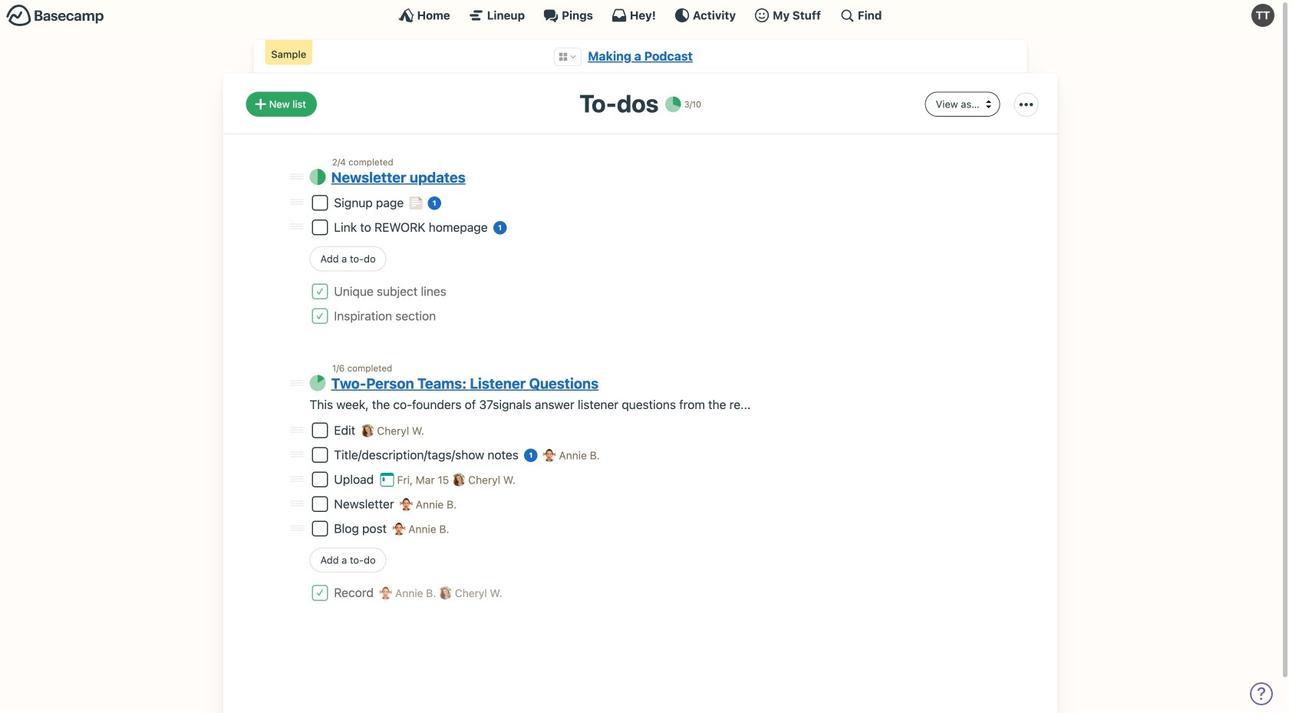 Task type: vqa. For each thing, say whether or not it's contained in the screenshot.
THE SPEED
no



Task type: locate. For each thing, give the bounding box(es) containing it.
0 vertical spatial annie bryan image
[[393, 522, 406, 535]]

0 vertical spatial annie bryan image
[[543, 449, 556, 462]]

1 vertical spatial annie bryan image
[[400, 498, 413, 511]]

keyboard shortcut: ⌘ + / image
[[840, 8, 855, 23]]

1 vertical spatial annie bryan image
[[379, 587, 392, 600]]

annie bryan image
[[393, 522, 406, 535], [379, 587, 392, 600]]

switch accounts image
[[6, 4, 104, 28]]

1 vertical spatial cheryl walters image
[[439, 587, 452, 600]]

cheryl walters image
[[453, 473, 466, 486], [439, 587, 452, 600]]

0 horizontal spatial annie bryan image
[[400, 498, 413, 511]]

breadcrumb element
[[254, 40, 1028, 73]]

1 horizontal spatial annie bryan image
[[543, 449, 556, 462]]

annie bryan image
[[543, 449, 556, 462], [400, 498, 413, 511]]

cheryl walters image
[[361, 424, 374, 437]]



Task type: describe. For each thing, give the bounding box(es) containing it.
terry turtle image
[[1252, 4, 1275, 27]]

0 vertical spatial cheryl walters image
[[453, 473, 466, 486]]

main element
[[0, 0, 1281, 30]]



